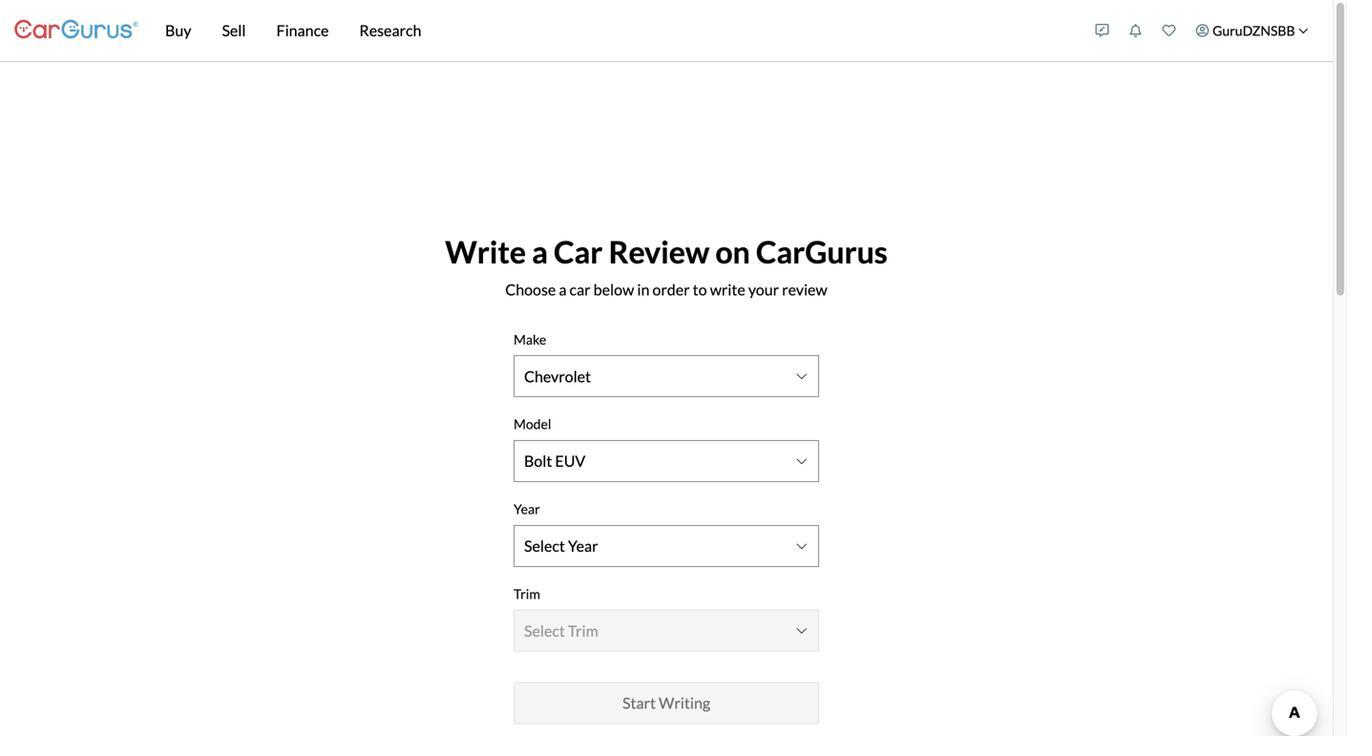 Task type: describe. For each thing, give the bounding box(es) containing it.
car
[[570, 280, 591, 299]]

trim
[[514, 586, 540, 602]]

cargurus
[[756, 233, 888, 270]]

sell
[[222, 21, 246, 40]]

buy
[[165, 21, 191, 40]]

your
[[748, 280, 779, 299]]

cargurus logo homepage link image
[[14, 3, 138, 58]]

start
[[623, 694, 656, 712]]

in
[[637, 280, 650, 299]]

choose a car below in order to write your review
[[505, 280, 828, 299]]

on
[[716, 233, 750, 270]]

buy button
[[150, 0, 207, 61]]

saved cars image
[[1163, 24, 1176, 37]]

finance
[[276, 21, 329, 40]]

write
[[710, 280, 746, 299]]

below
[[594, 280, 634, 299]]

review
[[782, 280, 828, 299]]

a for choose
[[559, 280, 567, 299]]

finance button
[[261, 0, 344, 61]]

to
[[693, 280, 707, 299]]

review
[[609, 233, 710, 270]]

start writing button
[[514, 682, 819, 724]]

write a car review on cargurus
[[445, 233, 888, 270]]



Task type: locate. For each thing, give the bounding box(es) containing it.
sell button
[[207, 0, 261, 61]]

model
[[514, 416, 551, 432]]

choose
[[505, 280, 556, 299]]

open notifications image
[[1129, 24, 1143, 37]]

gurudznsbb button
[[1186, 4, 1319, 57]]

a left car on the left top of the page
[[532, 233, 548, 270]]

0 vertical spatial a
[[532, 233, 548, 270]]

research
[[359, 21, 421, 40]]

user icon image
[[1196, 24, 1209, 37]]

0 horizontal spatial a
[[532, 233, 548, 270]]

a for write
[[532, 233, 548, 270]]

menu bar containing buy
[[138, 0, 1086, 61]]

a
[[532, 233, 548, 270], [559, 280, 567, 299]]

start writing
[[623, 694, 710, 712]]

write
[[445, 233, 526, 270]]

make
[[514, 331, 546, 347]]

menu bar
[[138, 0, 1086, 61]]

gurudznsbb menu item
[[1186, 4, 1319, 57]]

add a car review image
[[1096, 24, 1109, 37]]

research button
[[344, 0, 437, 61]]

chevron down image
[[1299, 26, 1309, 36]]

order
[[653, 280, 690, 299]]

year
[[514, 501, 540, 517]]

gurudznsbb
[[1213, 22, 1295, 39]]

writing
[[659, 694, 710, 712]]

gurudznsbb menu
[[1086, 4, 1319, 57]]

1 horizontal spatial a
[[559, 280, 567, 299]]

car
[[554, 233, 603, 270]]

1 vertical spatial a
[[559, 280, 567, 299]]

a left car
[[559, 280, 567, 299]]

cargurus logo homepage link link
[[14, 3, 138, 58]]



Task type: vqa. For each thing, say whether or not it's contained in the screenshot.
CHEAPEST
no



